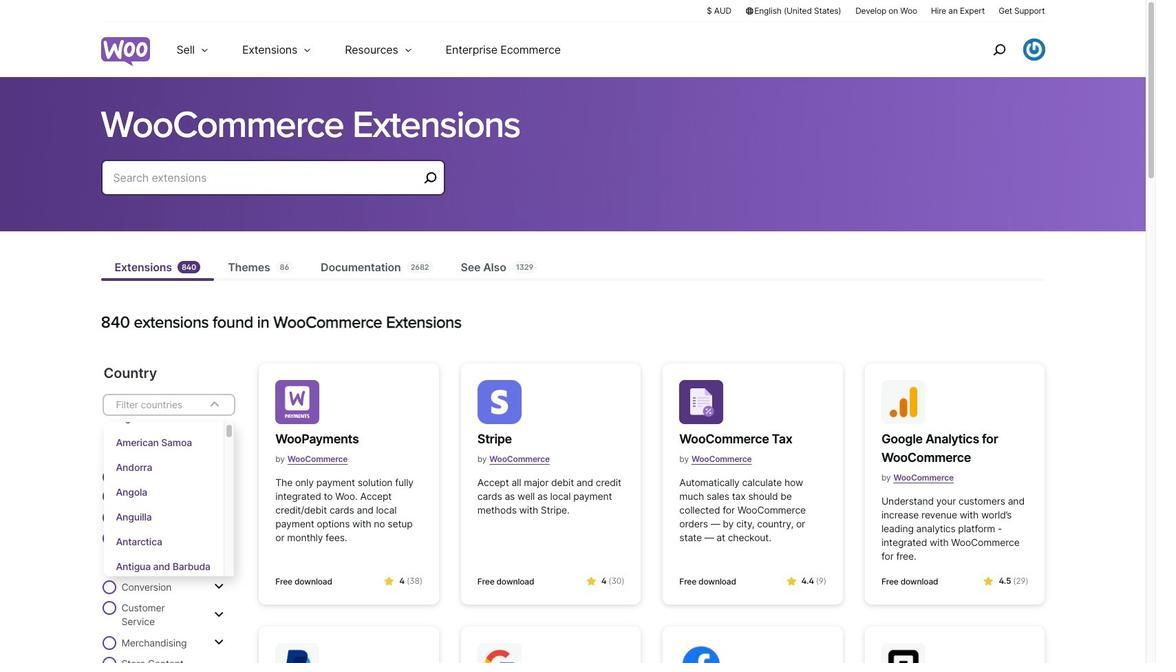Task type: locate. For each thing, give the bounding box(es) containing it.
0 vertical spatial show subcategories image
[[214, 546, 224, 557]]

1 vertical spatial show subcategories image
[[214, 581, 224, 592]]

2 show subcategories image from the top
[[214, 581, 224, 592]]

show subcategories image
[[214, 546, 224, 557], [214, 581, 224, 592], [214, 609, 224, 620]]

3 option from the top
[[104, 455, 224, 480]]

open account menu image
[[1024, 39, 1046, 61]]

2 vertical spatial show subcategories image
[[214, 609, 224, 620]]

list box
[[104, 406, 234, 579]]

Filter countries field
[[102, 394, 236, 579], [115, 396, 197, 414]]

option
[[104, 406, 224, 430], [104, 430, 224, 455], [104, 455, 224, 480], [104, 480, 224, 505], [104, 505, 224, 530], [104, 530, 224, 554], [104, 554, 224, 579]]

service navigation menu element
[[964, 27, 1046, 72]]

0 vertical spatial show subcategories image
[[214, 512, 224, 523]]

show subcategories image
[[214, 512, 224, 523], [214, 637, 224, 648]]

1 show subcategories image from the top
[[214, 546, 224, 557]]

None search field
[[101, 160, 445, 212]]

2 option from the top
[[104, 430, 224, 455]]

1 vertical spatial show subcategories image
[[214, 637, 224, 648]]



Task type: vqa. For each thing, say whether or not it's contained in the screenshot.
6th option
yes



Task type: describe. For each thing, give the bounding box(es) containing it.
3 show subcategories image from the top
[[214, 609, 224, 620]]

1 show subcategories image from the top
[[214, 512, 224, 523]]

6 option from the top
[[104, 530, 224, 554]]

2 show subcategories image from the top
[[214, 637, 224, 648]]

4 option from the top
[[104, 480, 224, 505]]

7 option from the top
[[104, 554, 224, 579]]

angle down image
[[207, 397, 223, 413]]

5 option from the top
[[104, 505, 224, 530]]

search image
[[989, 39, 1011, 61]]

Search extensions search field
[[113, 168, 419, 187]]

1 option from the top
[[104, 406, 224, 430]]



